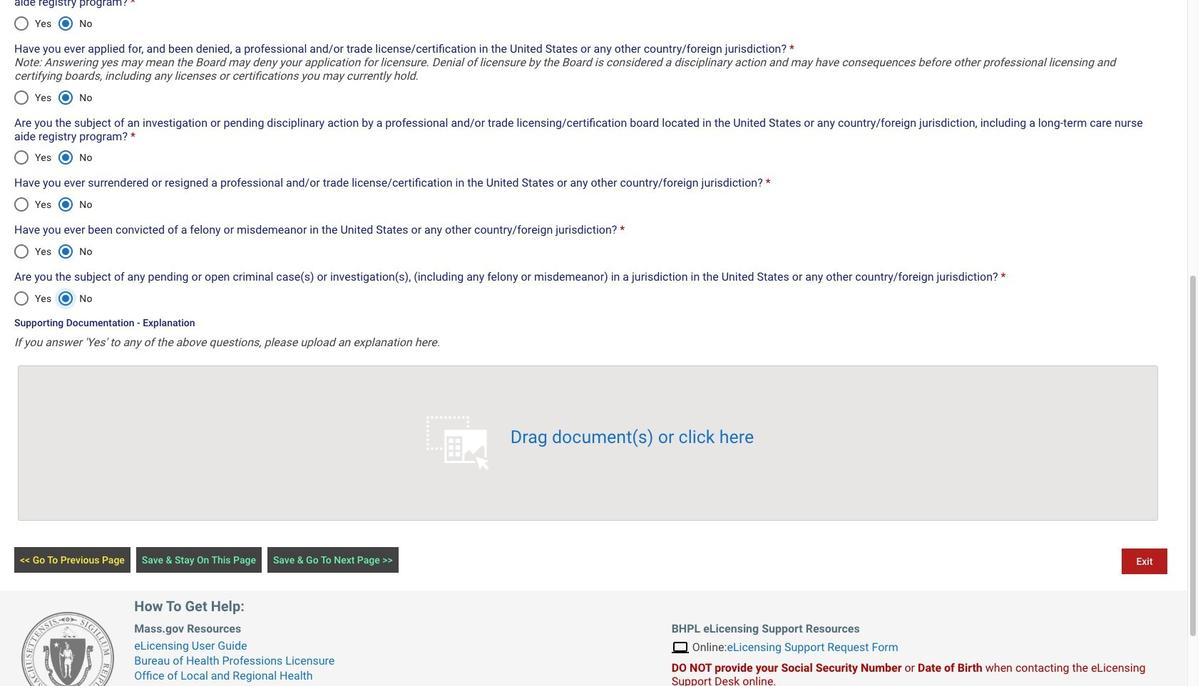 Task type: locate. For each thing, give the bounding box(es) containing it.
5 option group from the top
[[6, 235, 100, 269]]

3 option group from the top
[[6, 141, 100, 175]]

option group
[[6, 6, 100, 40], [6, 80, 100, 115], [6, 141, 100, 175], [6, 188, 100, 222], [6, 235, 100, 269], [6, 281, 100, 316]]

massachusetts state seal image
[[21, 612, 114, 687]]



Task type: vqa. For each thing, say whether or not it's contained in the screenshot.
option group
yes



Task type: describe. For each thing, give the bounding box(es) containing it.
2 option group from the top
[[6, 80, 100, 115]]

4 option group from the top
[[6, 188, 100, 222]]

1 option group from the top
[[6, 6, 100, 40]]

6 option group from the top
[[6, 281, 100, 316]]



